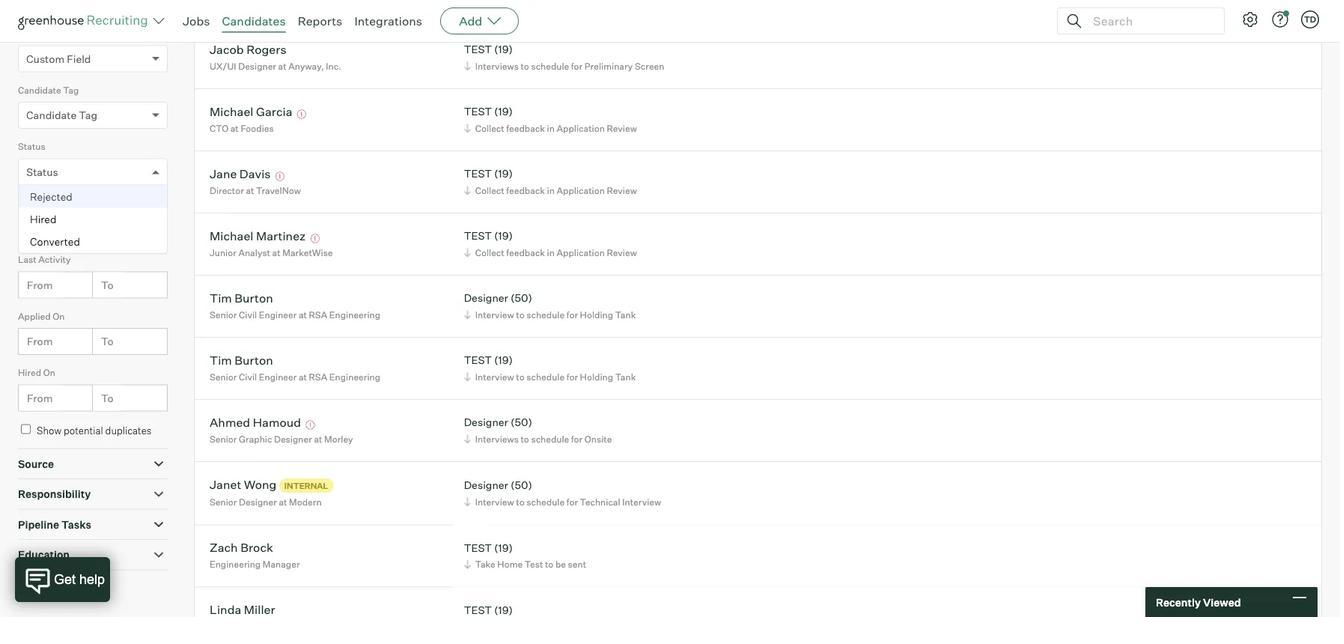 Task type: describe. For each thing, give the bounding box(es) containing it.
candidates link
[[222, 13, 286, 28]]

last
[[18, 254, 36, 265]]

interviews to schedule for onsite link
[[462, 432, 616, 446]]

cto
[[210, 123, 229, 134]]

michael garcia has been in application review for more than 5 days image
[[295, 110, 309, 119]]

technical
[[580, 496, 621, 507]]

review for michael martinez
[[607, 247, 637, 258]]

zach brock link
[[210, 540, 273, 557]]

home
[[498, 559, 523, 570]]

martinez
[[256, 228, 306, 243]]

in for michael martinez
[[547, 247, 555, 258]]

integrations
[[355, 13, 423, 28]]

davis
[[240, 166, 271, 181]]

michael garcia link
[[210, 104, 292, 121]]

last activity
[[18, 254, 71, 265]]

inc.
[[326, 60, 341, 72]]

show
[[37, 424, 61, 436]]

modern
[[289, 497, 322, 508]]

test (19) collect feedback in application review for michael garcia
[[464, 105, 637, 134]]

tasks
[[61, 518, 91, 531]]

filters
[[70, 585, 101, 599]]

jacob rogers link
[[210, 42, 287, 59]]

feedback for michael martinez
[[507, 247, 545, 258]]

interviews for designer
[[475, 433, 519, 445]]

holding for (19)
[[580, 371, 613, 382]]

test (19) interview to schedule for holding tank
[[464, 354, 636, 382]]

applied on
[[18, 311, 65, 322]]

zach brock engineering manager
[[210, 540, 300, 570]]

take home test to be sent link
[[462, 557, 590, 572]]

1 vertical spatial tag
[[79, 109, 97, 122]]

at left modern
[[279, 497, 287, 508]]

michael martinez
[[210, 228, 306, 243]]

0 vertical spatial candidate
[[18, 84, 61, 96]]

rsa for designer (50)
[[309, 309, 327, 320]]

interview to schedule for technical interview link
[[462, 495, 665, 509]]

(19) for director at travelnow
[[494, 167, 513, 180]]

test (19)
[[464, 603, 513, 617]]

senior designer at modern
[[210, 497, 322, 508]]

recently viewed
[[1156, 596, 1241, 609]]

0 vertical spatial status
[[18, 141, 45, 152]]

zach
[[210, 540, 238, 555]]

1 vertical spatial candidate tag
[[26, 109, 97, 122]]

at right cto
[[230, 123, 239, 134]]

jobs link
[[183, 13, 210, 28]]

pipeline tasks
[[18, 518, 91, 531]]

brock
[[241, 540, 273, 555]]

(19) for engineering manager
[[494, 541, 513, 554]]

test (19) take home test to be sent
[[464, 541, 586, 570]]

designer inside designer (50) interview to schedule for holding tank
[[464, 291, 508, 305]]

schedule for test (19) interviews to schedule for preliminary screen
[[531, 60, 569, 72]]

details
[[53, 5, 89, 18]]

hired for hired on
[[18, 367, 41, 378]]

0 vertical spatial tag
[[63, 84, 79, 96]]

cto at foodies
[[210, 123, 274, 134]]

custom field element
[[18, 26, 168, 83]]

morley
[[324, 433, 353, 445]]

manager
[[263, 559, 300, 570]]

designer (50) interview to schedule for technical interview
[[464, 479, 661, 507]]

application for michael martinez
[[557, 247, 605, 258]]

rogers
[[247, 42, 287, 57]]

wong
[[244, 477, 277, 492]]

collect feedback in application review link for michael garcia
[[462, 121, 641, 135]]

test
[[525, 559, 543, 570]]

janet wong link
[[210, 477, 277, 494]]

jane davis link
[[210, 166, 271, 183]]

1 vertical spatial custom field
[[26, 52, 91, 65]]

0 vertical spatial rejection reason
[[18, 197, 91, 209]]

(19) for cto at foodies
[[494, 105, 513, 118]]

to for test (19) interviews to schedule for preliminary screen
[[521, 60, 529, 72]]

from for applied
[[27, 335, 53, 348]]

hired on
[[18, 367, 55, 378]]

janet wong
[[210, 477, 277, 492]]

td button
[[1299, 7, 1323, 31]]

tim burton link for designer
[[210, 290, 273, 308]]

designer (50) interview to schedule for holding tank
[[464, 291, 636, 320]]

at down ahmed hamoud has been in onsite for more than 21 days image
[[314, 433, 322, 445]]

burton for designer (50)
[[235, 290, 273, 305]]

collect for jane davis
[[475, 185, 505, 196]]

application for michael garcia
[[557, 123, 605, 134]]

test for director at travelnow
[[464, 167, 492, 180]]

education
[[18, 548, 70, 561]]

applied
[[18, 311, 51, 322]]

internal
[[284, 481, 328, 491]]

feedback for jane davis
[[507, 185, 545, 196]]

(19) for junior analyst at marketwise
[[494, 229, 513, 242]]

rejected
[[30, 190, 73, 203]]

engineer for test (19)
[[259, 371, 297, 382]]

none field inside status element
[[19, 159, 34, 185]]

michael garcia
[[210, 104, 292, 119]]

holding for (50)
[[580, 309, 613, 320]]

pipeline
[[18, 518, 59, 531]]

rejection reason element
[[18, 196, 168, 253]]

test (19) collect feedback in application review for jane davis
[[464, 167, 637, 196]]

engineering inside "zach brock engineering manager"
[[210, 559, 261, 570]]

to for designer (50) interview to schedule for technical interview
[[516, 496, 525, 507]]

0 vertical spatial rejection
[[18, 197, 58, 209]]

tim for designer
[[210, 290, 232, 305]]

test inside test (19) interviews to schedule for preliminary screen
[[464, 43, 492, 56]]

at inside jacob rogers ux/ui designer at anyway, inc.
[[278, 60, 287, 72]]

reports link
[[298, 13, 343, 28]]

for for test (19) interviews to schedule for preliminary screen
[[571, 60, 583, 72]]

collect for michael garcia
[[475, 123, 505, 134]]

jane
[[210, 166, 237, 181]]

designer inside jacob rogers ux/ui designer at anyway, inc.
[[238, 60, 276, 72]]

for for designer (50) interview to schedule for technical interview
[[567, 496, 578, 507]]

hamoud
[[253, 415, 301, 430]]

onsite
[[585, 433, 612, 445]]

from for last
[[27, 278, 53, 291]]

janet
[[210, 477, 241, 492]]

1 vertical spatial field
[[67, 52, 91, 65]]

ahmed hamoud link
[[210, 415, 301, 432]]

designer (50) interviews to schedule for onsite
[[464, 416, 612, 445]]

list box inside status element
[[19, 186, 167, 253]]

collect feedback in application review link for michael martinez
[[462, 245, 641, 260]]

feedback for michael garcia
[[507, 123, 545, 134]]

1 vertical spatial custom
[[26, 52, 64, 65]]

test for senior civil engineer at rsa engineering
[[464, 354, 492, 367]]

at up ahmed hamoud has been in onsite for more than 21 days image
[[299, 371, 307, 382]]

to for designer (50) interviews to schedule for onsite
[[521, 433, 529, 445]]

1 vertical spatial status
[[26, 165, 58, 178]]

activity
[[38, 254, 71, 265]]

senior graphic designer at morley
[[210, 433, 353, 445]]

foodies
[[241, 123, 274, 134]]

on for applied on
[[53, 311, 65, 322]]

test (19) interviews to schedule for preliminary screen
[[464, 43, 665, 72]]

garcia
[[256, 104, 292, 119]]

add
[[459, 13, 482, 28]]

responsibility
[[18, 488, 91, 501]]

designer inside 'designer (50) interviews to schedule for onsite'
[[464, 416, 508, 429]]

michael for michael martinez
[[210, 228, 254, 243]]

greenhouse recruiting image
[[18, 12, 153, 30]]

test for cto at foodies
[[464, 105, 492, 118]]

tank for (19)
[[615, 371, 636, 382]]

at down marketwise
[[299, 309, 307, 320]]

jacob
[[210, 42, 244, 57]]

interview for designer (50) interview to schedule for holding tank
[[475, 309, 514, 320]]

(50) for ahmed hamoud
[[511, 416, 532, 429]]

viewed
[[1204, 596, 1241, 609]]

graphic
[[239, 433, 272, 445]]

tim burton link for test
[[210, 353, 273, 370]]

add button
[[440, 7, 519, 34]]



Task type: locate. For each thing, give the bounding box(es) containing it.
1 collect from the top
[[475, 123, 505, 134]]

preliminary
[[585, 60, 633, 72]]

civil
[[239, 309, 257, 320], [239, 371, 257, 382]]

designer inside the designer (50) interview to schedule for technical interview
[[464, 479, 508, 492]]

on right applied
[[53, 311, 65, 322]]

ahmed
[[210, 415, 250, 430]]

0 vertical spatial custom field
[[18, 28, 73, 39]]

collect for michael martinez
[[475, 247, 505, 258]]

from
[[27, 278, 53, 291], [27, 335, 53, 348], [27, 391, 53, 405]]

0 vertical spatial to
[[101, 278, 113, 291]]

jacob rogers ux/ui designer at anyway, inc.
[[210, 42, 341, 72]]

2 michael from the top
[[210, 228, 254, 243]]

test inside test (19) interview to schedule for holding tank
[[464, 354, 492, 367]]

status element
[[18, 139, 168, 254]]

interview to schedule for holding tank link for (50)
[[462, 308, 640, 322]]

collect feedback in application review link
[[462, 121, 641, 135], [462, 183, 641, 197], [462, 245, 641, 260]]

1 interviews from the top
[[475, 60, 519, 72]]

collect feedback in application review link for jane davis
[[462, 183, 641, 197]]

1 tim burton senior civil engineer at rsa engineering from the top
[[210, 290, 381, 320]]

designer
[[238, 60, 276, 72], [464, 291, 508, 305], [464, 416, 508, 429], [274, 433, 312, 445], [464, 479, 508, 492], [239, 497, 277, 508]]

jane davis has been in application review for more than 5 days image
[[273, 172, 287, 181]]

2 from from the top
[[27, 335, 53, 348]]

2 to from the top
[[101, 335, 113, 348]]

2 vertical spatial test (19) collect feedback in application review
[[464, 229, 637, 258]]

to for applied on
[[101, 335, 113, 348]]

1 interview to schedule for holding tank link from the top
[[462, 308, 640, 322]]

marketwise
[[283, 247, 333, 258]]

for
[[571, 60, 583, 72], [567, 309, 578, 320], [567, 371, 578, 382], [571, 433, 583, 445], [567, 496, 578, 507]]

tim burton link down analyst
[[210, 290, 273, 308]]

candidate tag element
[[18, 83, 168, 139]]

2 interview to schedule for holding tank link from the top
[[462, 370, 640, 384]]

2 test (19) collect feedback in application review from the top
[[464, 167, 637, 196]]

(50) inside designer (50) interview to schedule for holding tank
[[511, 291, 532, 305]]

to inside test (19) interview to schedule for holding tank
[[516, 371, 525, 382]]

michael martinez link
[[210, 228, 306, 245]]

reason
[[60, 197, 91, 209], [75, 222, 111, 235]]

rejection reason up converted
[[18, 197, 91, 209]]

1 vertical spatial from
[[27, 335, 53, 348]]

(50) for janet wong
[[511, 479, 532, 492]]

show potential duplicates
[[37, 424, 152, 436]]

2 (19) from the top
[[494, 105, 513, 118]]

senior up ahmed
[[210, 371, 237, 382]]

1 collect feedback in application review link from the top
[[462, 121, 641, 135]]

michael for michael garcia
[[210, 104, 254, 119]]

2 vertical spatial to
[[101, 391, 113, 405]]

1 vertical spatial reason
[[75, 222, 111, 235]]

from for hired
[[27, 391, 53, 405]]

1 civil from the top
[[239, 309, 257, 320]]

tim burton senior civil engineer at rsa engineering down marketwise
[[210, 290, 381, 320]]

rejection up converted
[[18, 197, 58, 209]]

tank for (50)
[[615, 309, 636, 320]]

2 vertical spatial application
[[557, 247, 605, 258]]

converted
[[30, 235, 80, 248]]

to inside designer (50) interview to schedule for holding tank
[[516, 309, 525, 320]]

interviews for test
[[475, 60, 519, 72]]

1 vertical spatial burton
[[235, 353, 273, 367]]

burton
[[235, 290, 273, 305], [235, 353, 273, 367]]

for inside test (19) interviews to schedule for preliminary screen
[[571, 60, 583, 72]]

hired for hired
[[30, 212, 57, 226]]

1 vertical spatial tim
[[210, 353, 232, 367]]

senior down junior
[[210, 309, 237, 320]]

for for designer (50) interview to schedule for holding tank
[[567, 309, 578, 320]]

1 from from the top
[[27, 278, 53, 291]]

2 vertical spatial engineering
[[210, 559, 261, 570]]

0 vertical spatial burton
[[235, 290, 273, 305]]

td
[[1305, 14, 1317, 24]]

interview to schedule for holding tank link for (19)
[[462, 370, 640, 384]]

1 tank from the top
[[615, 309, 636, 320]]

hired inside hired option
[[30, 212, 57, 226]]

(19) inside test (19) interviews to schedule for preliminary screen
[[494, 43, 513, 56]]

0 vertical spatial (50)
[[511, 291, 532, 305]]

tim for test
[[210, 353, 232, 367]]

1 vertical spatial application
[[557, 185, 605, 196]]

3 review from the top
[[607, 247, 637, 258]]

holding inside test (19) interview to schedule for holding tank
[[580, 371, 613, 382]]

1 vertical spatial holding
[[580, 371, 613, 382]]

1 tim from the top
[[210, 290, 232, 305]]

candidates
[[222, 13, 286, 28]]

0 vertical spatial tank
[[615, 309, 636, 320]]

civil up ahmed hamoud
[[239, 371, 257, 382]]

1 holding from the top
[[580, 309, 613, 320]]

3 to from the top
[[101, 391, 113, 405]]

1 tim burton link from the top
[[210, 290, 273, 308]]

interview inside test (19) interview to schedule for holding tank
[[475, 371, 514, 382]]

interviews inside 'designer (50) interviews to schedule for onsite'
[[475, 433, 519, 445]]

michael up junior
[[210, 228, 254, 243]]

2 collect from the top
[[475, 185, 505, 196]]

schedule left preliminary
[[531, 60, 569, 72]]

to for last activity
[[101, 278, 113, 291]]

4 (19) from the top
[[494, 229, 513, 242]]

1 vertical spatial engineering
[[329, 371, 381, 382]]

tim burton link up ahmed
[[210, 353, 273, 370]]

for for test (19) interview to schedule for holding tank
[[567, 371, 578, 382]]

to for test (19) interview to schedule for holding tank
[[516, 371, 525, 382]]

tank
[[615, 309, 636, 320], [615, 371, 636, 382]]

schedule inside test (19) interview to schedule for holding tank
[[527, 371, 565, 382]]

rsa for test (19)
[[309, 371, 327, 382]]

for inside test (19) interview to schedule for holding tank
[[567, 371, 578, 382]]

schedule inside the designer (50) interview to schedule for technical interview
[[527, 496, 565, 507]]

2 tim burton link from the top
[[210, 353, 273, 370]]

interview to schedule for holding tank link up 'designer (50) interviews to schedule for onsite' at the bottom left
[[462, 370, 640, 384]]

5 (19) from the top
[[494, 354, 513, 367]]

2 civil from the top
[[239, 371, 257, 382]]

0 vertical spatial hired
[[30, 212, 57, 226]]

1 test from the top
[[464, 43, 492, 56]]

6 (19) from the top
[[494, 541, 513, 554]]

2 rsa from the top
[[309, 371, 327, 382]]

interviews to schedule for preliminary screen link
[[462, 59, 668, 73]]

1 engineer from the top
[[259, 309, 297, 320]]

hired up show potential duplicates option
[[18, 367, 41, 378]]

1 vertical spatial rejection
[[26, 222, 72, 235]]

burton up ahmed hamoud
[[235, 353, 273, 367]]

3 test (19) collect feedback in application review from the top
[[464, 229, 637, 258]]

engineer
[[259, 309, 297, 320], [259, 371, 297, 382]]

2 tim burton senior civil engineer at rsa engineering from the top
[[210, 353, 381, 382]]

1 burton from the top
[[235, 290, 273, 305]]

1 michael from the top
[[210, 104, 254, 119]]

michael martinez has been in application review for more than 5 days image
[[308, 234, 322, 243]]

holding inside designer (50) interview to schedule for holding tank
[[580, 309, 613, 320]]

0 vertical spatial in
[[547, 123, 555, 134]]

review for michael garcia
[[607, 123, 637, 134]]

engineer for designer (50)
[[259, 309, 297, 320]]

0 vertical spatial michael
[[210, 104, 254, 119]]

schedule for test (19) interview to schedule for holding tank
[[527, 371, 565, 382]]

1 to from the top
[[101, 278, 113, 291]]

at down martinez
[[272, 247, 281, 258]]

duplicates
[[105, 424, 152, 436]]

0 vertical spatial collect feedback in application review link
[[462, 121, 641, 135]]

rejection
[[18, 197, 58, 209], [26, 222, 72, 235]]

2 vertical spatial from
[[27, 391, 53, 405]]

0 vertical spatial feedback
[[507, 123, 545, 134]]

tim burton senior civil engineer at rsa engineering for test
[[210, 353, 381, 382]]

tim burton senior civil engineer at rsa engineering for designer
[[210, 290, 381, 320]]

0 vertical spatial review
[[607, 123, 637, 134]]

analyst
[[238, 247, 270, 258]]

0 vertical spatial engineer
[[259, 309, 297, 320]]

schedule
[[531, 60, 569, 72], [527, 309, 565, 320], [527, 371, 565, 382], [531, 433, 569, 445], [527, 496, 565, 507]]

hired down the rejected
[[30, 212, 57, 226]]

1 vertical spatial tank
[[615, 371, 636, 382]]

3 application from the top
[[557, 247, 605, 258]]

0 vertical spatial on
[[53, 311, 65, 322]]

list box containing rejected
[[19, 186, 167, 253]]

5 test from the top
[[464, 354, 492, 367]]

schedule for designer (50) interview to schedule for holding tank
[[527, 309, 565, 320]]

for up test (19) interview to schedule for holding tank
[[567, 309, 578, 320]]

from down applied on
[[27, 335, 53, 348]]

1 vertical spatial interview to schedule for holding tank link
[[462, 370, 640, 384]]

3 feedback from the top
[[507, 247, 545, 258]]

integrations link
[[355, 13, 423, 28]]

feedback
[[507, 123, 545, 134], [507, 185, 545, 196], [507, 247, 545, 258]]

2 vertical spatial (50)
[[511, 479, 532, 492]]

test inside "test (19) take home test to be sent"
[[464, 541, 492, 554]]

application for jane davis
[[557, 185, 605, 196]]

rsa down marketwise
[[309, 309, 327, 320]]

for left preliminary
[[571, 60, 583, 72]]

schedule inside designer (50) interview to schedule for holding tank
[[527, 309, 565, 320]]

engineer down junior analyst at marketwise
[[259, 309, 297, 320]]

2 vertical spatial collect
[[475, 247, 505, 258]]

potential
[[64, 424, 103, 436]]

schedule up 'designer (50) interviews to schedule for onsite' at the bottom left
[[527, 371, 565, 382]]

at
[[278, 60, 287, 72], [230, 123, 239, 134], [246, 185, 254, 196], [272, 247, 281, 258], [299, 309, 307, 320], [299, 371, 307, 382], [314, 433, 322, 445], [279, 497, 287, 508]]

0 vertical spatial test (19) collect feedback in application review
[[464, 105, 637, 134]]

interview to schedule for holding tank link
[[462, 308, 640, 322], [462, 370, 640, 384]]

holding up test (19) interview to schedule for holding tank
[[580, 309, 613, 320]]

2 tim from the top
[[210, 353, 232, 367]]

civil for test (19)
[[239, 371, 257, 382]]

6 test from the top
[[464, 541, 492, 554]]

interviews inside test (19) interviews to schedule for preliminary screen
[[475, 60, 519, 72]]

senior down ahmed
[[210, 433, 237, 445]]

rsa up ahmed hamoud has been in onsite for more than 21 days image
[[309, 371, 327, 382]]

for inside 'designer (50) interviews to schedule for onsite'
[[571, 433, 583, 445]]

source
[[18, 457, 54, 470]]

civil down analyst
[[239, 309, 257, 320]]

senior down the janet
[[210, 497, 237, 508]]

custom field down profile details
[[18, 28, 73, 39]]

test for junior analyst at marketwise
[[464, 229, 492, 242]]

1 vertical spatial in
[[547, 185, 555, 196]]

(50) inside the designer (50) interview to schedule for technical interview
[[511, 479, 532, 492]]

application
[[557, 123, 605, 134], [557, 185, 605, 196], [557, 247, 605, 258]]

3 collect feedback in application review link from the top
[[462, 245, 641, 260]]

0 vertical spatial holding
[[580, 309, 613, 320]]

1 vertical spatial test (19) collect feedback in application review
[[464, 167, 637, 196]]

tim down junior
[[210, 290, 232, 305]]

to for hired on
[[101, 391, 113, 405]]

custom field
[[18, 28, 73, 39], [26, 52, 91, 65]]

from down last activity
[[27, 278, 53, 291]]

2 engineer from the top
[[259, 371, 297, 382]]

(19) for senior civil engineer at rsa engineering
[[494, 354, 513, 367]]

rejection reason up activity
[[26, 222, 111, 235]]

7 (19) from the top
[[494, 603, 513, 617]]

be
[[556, 559, 566, 570]]

at down rogers
[[278, 60, 287, 72]]

1 vertical spatial candidate
[[26, 109, 77, 122]]

tim burton link
[[210, 290, 273, 308], [210, 353, 273, 370]]

profile
[[18, 5, 51, 18]]

for left the 'onsite'
[[571, 433, 583, 445]]

hired option
[[19, 208, 167, 230]]

rsa
[[309, 309, 327, 320], [309, 371, 327, 382]]

2 tank from the top
[[615, 371, 636, 382]]

2 review from the top
[[607, 185, 637, 196]]

rejection up last activity
[[26, 222, 72, 235]]

interviews
[[475, 60, 519, 72], [475, 433, 519, 445]]

0 vertical spatial reason
[[60, 197, 91, 209]]

2 application from the top
[[557, 185, 605, 196]]

from down the hired on
[[27, 391, 53, 405]]

Search text field
[[1090, 10, 1211, 32]]

2 in from the top
[[547, 185, 555, 196]]

holding
[[580, 309, 613, 320], [580, 371, 613, 382]]

1 review from the top
[[607, 123, 637, 134]]

hired
[[30, 212, 57, 226], [18, 367, 41, 378]]

0 vertical spatial interview to schedule for holding tank link
[[462, 308, 640, 322]]

4 test from the top
[[464, 229, 492, 242]]

tim up ahmed
[[210, 353, 232, 367]]

1 rsa from the top
[[309, 309, 327, 320]]

1 vertical spatial tim burton link
[[210, 353, 273, 370]]

0 vertical spatial tim burton link
[[210, 290, 273, 308]]

field
[[53, 28, 73, 39], [67, 52, 91, 65]]

(19) inside test (19) interview to schedule for holding tank
[[494, 354, 513, 367]]

1 vertical spatial review
[[607, 185, 637, 196]]

3 in from the top
[[547, 247, 555, 258]]

1 (19) from the top
[[494, 43, 513, 56]]

configure image
[[1242, 10, 1260, 28]]

travelnow
[[256, 185, 301, 196]]

screen
[[635, 60, 665, 72]]

2 holding from the top
[[580, 371, 613, 382]]

schedule left technical
[[527, 496, 565, 507]]

2 vertical spatial collect feedback in application review link
[[462, 245, 641, 260]]

1 vertical spatial michael
[[210, 228, 254, 243]]

4 senior from the top
[[210, 497, 237, 508]]

None field
[[19, 159, 34, 185]]

to inside "test (19) take home test to be sent"
[[545, 559, 554, 570]]

0 vertical spatial custom
[[18, 28, 51, 39]]

Show potential duplicates checkbox
[[21, 424, 31, 434]]

1 vertical spatial collect feedback in application review link
[[462, 183, 641, 197]]

in
[[547, 123, 555, 134], [547, 185, 555, 196], [547, 247, 555, 258]]

3 collect from the top
[[475, 247, 505, 258]]

1 vertical spatial (50)
[[511, 416, 532, 429]]

schedule inside test (19) interviews to schedule for preliminary screen
[[531, 60, 569, 72]]

for for designer (50) interviews to schedule for onsite
[[571, 433, 583, 445]]

burton down analyst
[[235, 290, 273, 305]]

0 vertical spatial tim
[[210, 290, 232, 305]]

0 vertical spatial tim burton senior civil engineer at rsa engineering
[[210, 290, 381, 320]]

custom field down greenhouse recruiting image at the left of the page
[[26, 52, 91, 65]]

1 vertical spatial collect
[[475, 185, 505, 196]]

for inside the designer (50) interview to schedule for technical interview
[[567, 496, 578, 507]]

holding up the 'onsite'
[[580, 371, 613, 382]]

1 vertical spatial hired
[[18, 367, 41, 378]]

1 vertical spatial feedback
[[507, 185, 545, 196]]

3 (19) from the top
[[494, 167, 513, 180]]

on for hired on
[[43, 367, 55, 378]]

interview inside designer (50) interview to schedule for holding tank
[[475, 309, 514, 320]]

to inside the designer (50) interview to schedule for technical interview
[[516, 496, 525, 507]]

custom down profile details
[[26, 52, 64, 65]]

tim burton senior civil engineer at rsa engineering up hamoud
[[210, 353, 381, 382]]

jane davis
[[210, 166, 271, 181]]

0 vertical spatial rsa
[[309, 309, 327, 320]]

interview to schedule for holding tank link up test (19) interview to schedule for holding tank
[[462, 308, 640, 322]]

custom down profile
[[18, 28, 51, 39]]

1 vertical spatial to
[[101, 335, 113, 348]]

3 from from the top
[[27, 391, 53, 405]]

to inside test (19) interviews to schedule for preliminary screen
[[521, 60, 529, 72]]

ahmed hamoud
[[210, 415, 301, 430]]

field down details
[[53, 28, 73, 39]]

7 test from the top
[[464, 603, 492, 617]]

2 interviews from the top
[[475, 433, 519, 445]]

1 vertical spatial rsa
[[309, 371, 327, 382]]

1 vertical spatial civil
[[239, 371, 257, 382]]

reports
[[298, 13, 343, 28]]

2 vertical spatial review
[[607, 247, 637, 258]]

for up 'designer (50) interviews to schedule for onsite' at the bottom left
[[567, 371, 578, 382]]

2 senior from the top
[[210, 371, 237, 382]]

civil for designer (50)
[[239, 309, 257, 320]]

0 vertical spatial engineering
[[329, 309, 381, 320]]

reset
[[40, 585, 68, 599]]

2 (50) from the top
[[511, 416, 532, 429]]

profile details
[[18, 5, 89, 18]]

on down applied on
[[43, 367, 55, 378]]

candidate
[[18, 84, 61, 96], [26, 109, 77, 122]]

rejected option
[[19, 186, 167, 208]]

for inside designer (50) interview to schedule for holding tank
[[567, 309, 578, 320]]

for left technical
[[567, 496, 578, 507]]

3 test from the top
[[464, 167, 492, 180]]

schedule for designer (50) interview to schedule for technical interview
[[527, 496, 565, 507]]

candidate tag
[[18, 84, 79, 96], [26, 109, 97, 122]]

0 vertical spatial from
[[27, 278, 53, 291]]

ux/ui
[[210, 60, 236, 72]]

0 vertical spatial field
[[53, 28, 73, 39]]

interview
[[475, 309, 514, 320], [475, 371, 514, 382], [475, 496, 514, 507], [623, 496, 661, 507]]

3 senior from the top
[[210, 433, 237, 445]]

1 feedback from the top
[[507, 123, 545, 134]]

junior analyst at marketwise
[[210, 247, 333, 258]]

engineering for test
[[329, 371, 381, 382]]

list box
[[19, 186, 167, 253]]

2 vertical spatial feedback
[[507, 247, 545, 258]]

1 test (19) collect feedback in application review from the top
[[464, 105, 637, 134]]

engineering for designer
[[329, 309, 381, 320]]

tank inside test (19) interview to schedule for holding tank
[[615, 371, 636, 382]]

director at travelnow
[[210, 185, 301, 196]]

(19) inside "test (19) take home test to be sent"
[[494, 541, 513, 554]]

anyway,
[[289, 60, 324, 72]]

1 vertical spatial tim burton senior civil engineer at rsa engineering
[[210, 353, 381, 382]]

test for engineering manager
[[464, 541, 492, 554]]

in for jane davis
[[547, 185, 555, 196]]

to inside 'designer (50) interviews to schedule for onsite'
[[521, 433, 529, 445]]

1 application from the top
[[557, 123, 605, 134]]

schedule left the 'onsite'
[[531, 433, 569, 445]]

1 in from the top
[[547, 123, 555, 134]]

0 vertical spatial interviews
[[475, 60, 519, 72]]

interview for test (19) interview to schedule for holding tank
[[475, 371, 514, 382]]

test (19) collect feedback in application review for michael martinez
[[464, 229, 637, 258]]

schedule up test (19) interview to schedule for holding tank
[[527, 309, 565, 320]]

schedule inside 'designer (50) interviews to schedule for onsite'
[[531, 433, 569, 445]]

burton for test (19)
[[235, 353, 273, 367]]

michael
[[210, 104, 254, 119], [210, 228, 254, 243]]

to
[[521, 60, 529, 72], [516, 309, 525, 320], [516, 371, 525, 382], [521, 433, 529, 445], [516, 496, 525, 507], [545, 559, 554, 570]]

2 collect feedback in application review link from the top
[[462, 183, 641, 197]]

3 (50) from the top
[[511, 479, 532, 492]]

tank inside designer (50) interview to schedule for holding tank
[[615, 309, 636, 320]]

sent
[[568, 559, 586, 570]]

reset filters
[[40, 585, 101, 599]]

2 feedback from the top
[[507, 185, 545, 196]]

0 vertical spatial candidate tag
[[18, 84, 79, 96]]

jobs
[[183, 13, 210, 28]]

michael up cto at foodies
[[210, 104, 254, 119]]

director
[[210, 185, 244, 196]]

review for jane davis
[[607, 185, 637, 196]]

to for designer (50) interview to schedule for holding tank
[[516, 309, 525, 320]]

schedule for designer (50) interviews to schedule for onsite
[[531, 433, 569, 445]]

recently
[[1156, 596, 1201, 609]]

0 vertical spatial collect
[[475, 123, 505, 134]]

status
[[18, 141, 45, 152], [26, 165, 58, 178]]

1 (50) from the top
[[511, 291, 532, 305]]

2 vertical spatial in
[[547, 247, 555, 258]]

rejection reason
[[18, 197, 91, 209], [26, 222, 111, 235]]

1 vertical spatial rejection reason
[[26, 222, 111, 235]]

ahmed hamoud has been in onsite for more than 21 days image
[[304, 421, 317, 430]]

0 vertical spatial civil
[[239, 309, 257, 320]]

1 vertical spatial engineer
[[259, 371, 297, 382]]

at down davis
[[246, 185, 254, 196]]

(50) inside 'designer (50) interviews to schedule for onsite'
[[511, 416, 532, 429]]

2 test from the top
[[464, 105, 492, 118]]

1 vertical spatial on
[[43, 367, 55, 378]]

0 vertical spatial application
[[557, 123, 605, 134]]

field down greenhouse recruiting image at the left of the page
[[67, 52, 91, 65]]

converted option
[[19, 230, 167, 253]]

2 burton from the top
[[235, 353, 273, 367]]

reset filters button
[[18, 578, 108, 606]]

junior
[[210, 247, 237, 258]]

in for michael garcia
[[547, 123, 555, 134]]

interview for designer (50) interview to schedule for technical interview
[[475, 496, 514, 507]]

1 senior from the top
[[210, 309, 237, 320]]

1 vertical spatial interviews
[[475, 433, 519, 445]]

engineer up hamoud
[[259, 371, 297, 382]]



Task type: vqa. For each thing, say whether or not it's contained in the screenshot.
the right can
no



